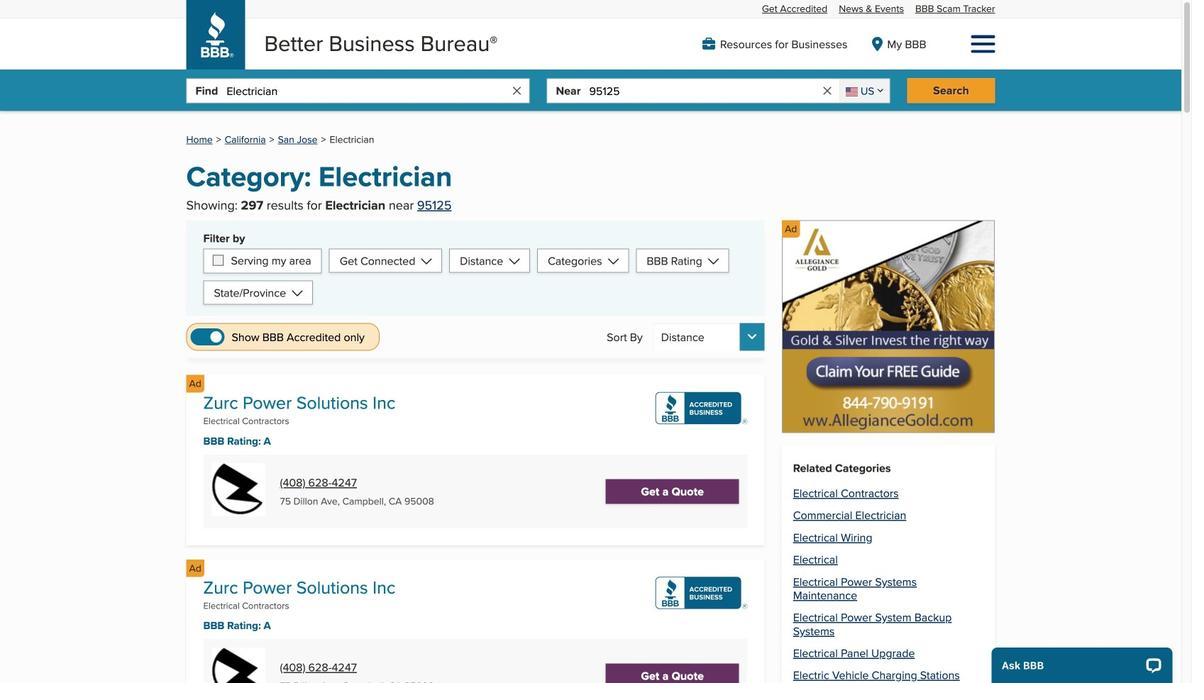Task type: locate. For each thing, give the bounding box(es) containing it.
businesses, charities, category search field
[[227, 79, 511, 102]]

2 accredited business image from the top
[[656, 577, 748, 610]]

clear search image
[[821, 84, 834, 97]]

clear search image
[[511, 84, 523, 97]]

1 vertical spatial accredited business image
[[656, 577, 748, 610]]

None button
[[654, 323, 765, 351]]

allegiance gold, llc image
[[782, 220, 995, 433]]

accredited business image
[[656, 392, 748, 425], [656, 577, 748, 610]]

None field
[[839, 79, 890, 102]]

city, state or zip field
[[589, 79, 821, 102]]

0 vertical spatial accredited business image
[[656, 392, 748, 425]]

1 accredited business image from the top
[[656, 392, 748, 425]]



Task type: vqa. For each thing, say whether or not it's contained in the screenshot.
"city, state or zip" "field"'s clear search image
yes



